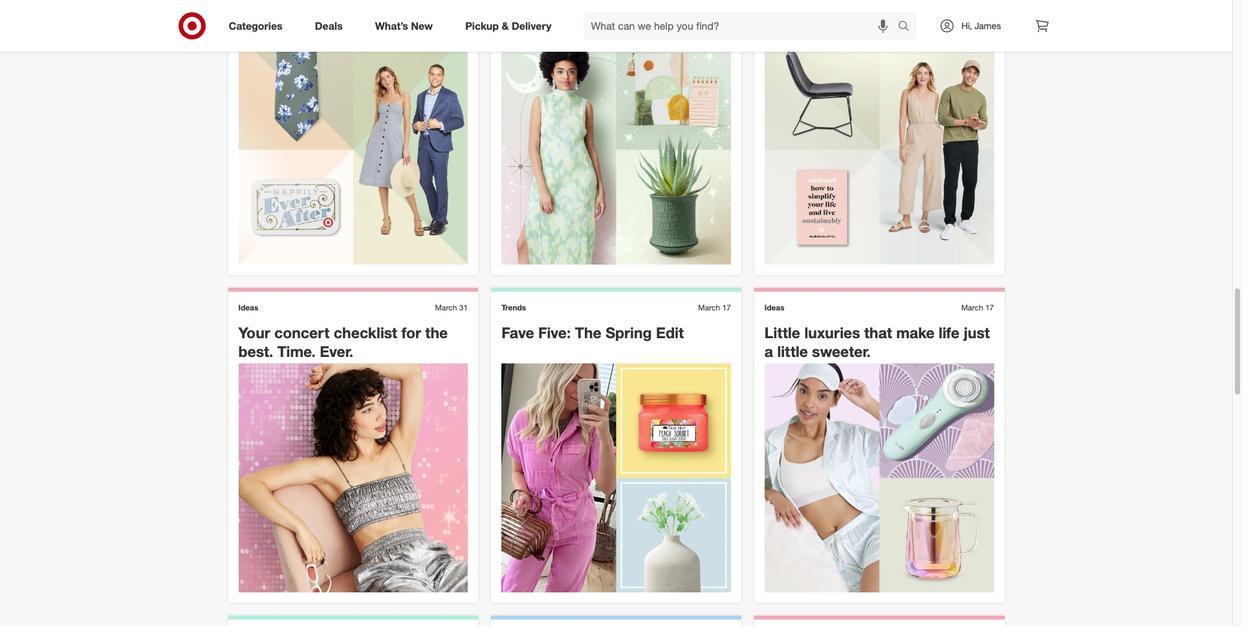 Task type: describe. For each thing, give the bounding box(es) containing it.
march for edit
[[698, 303, 720, 312]]

to inside taurus-approved picks to help you find your flow.
[[666, 0, 681, 13]]

&
[[502, 19, 509, 32]]

wedding
[[238, 0, 300, 13]]

17 for little luxuries that make life just a little sweeter.
[[985, 303, 994, 312]]

flow.
[[597, 14, 630, 32]]

What can we help you find? suggestions appear below search field
[[583, 12, 901, 40]]

deals link
[[304, 12, 359, 40]]

sweeter.
[[812, 342, 871, 360]]

a for little
[[765, 342, 773, 360]]

little
[[777, 342, 808, 360]]

luxuries
[[804, 324, 860, 342]]

life
[[939, 324, 960, 342]]

hi,
[[962, 20, 972, 31]]

edit
[[656, 324, 684, 342]]

to inside wedding faves to make guest- ing a breeze.
[[345, 0, 360, 13]]

hi, james
[[962, 20, 1001, 31]]

five:
[[538, 324, 571, 342]]

31
[[459, 303, 468, 312]]

approved
[[555, 0, 621, 13]]

pickup & delivery
[[465, 19, 552, 32]]

your concert checklist for the best. time. ever. image
[[238, 363, 468, 593]]

picks
[[625, 0, 662, 13]]

a for breeze.
[[264, 14, 273, 32]]

best.
[[238, 342, 273, 360]]

just
[[964, 324, 990, 342]]

fave
[[501, 324, 534, 342]]

the
[[425, 324, 448, 342]]

james
[[975, 20, 1001, 31]]

guest-
[[406, 0, 452, 13]]

that
[[864, 324, 892, 342]]

concert
[[274, 324, 330, 342]]

search button
[[892, 12, 923, 43]]

your concert checklist for the best. time. ever.
[[238, 324, 448, 360]]

help
[[685, 0, 715, 13]]

your
[[562, 14, 593, 32]]

ever.
[[320, 342, 353, 360]]

new
[[411, 19, 433, 32]]

checklist
[[334, 324, 397, 342]]



Task type: locate. For each thing, give the bounding box(es) containing it.
fave five: the spring edit
[[501, 324, 684, 342]]

2 to from the left
[[666, 0, 681, 13]]

0 horizontal spatial 17
[[722, 303, 731, 312]]

your
[[238, 324, 270, 342]]

taurus-approved picks to help you find your flow. link
[[491, 0, 741, 275]]

march 17 for little luxuries that make life just a little sweeter.
[[961, 303, 994, 312]]

pickup & delivery link
[[454, 12, 568, 40]]

make up what's
[[364, 0, 402, 13]]

wedding faves to make guest- ing a breeze. link
[[228, 0, 478, 275]]

2 ideas from the left
[[765, 303, 785, 312]]

17
[[722, 303, 731, 312], [985, 303, 994, 312]]

for
[[401, 324, 421, 342]]

make for that
[[896, 324, 935, 342]]

2 horizontal spatial march
[[961, 303, 983, 312]]

to left help
[[666, 0, 681, 13]]

wedding faves to make guest- ing a breeze.
[[238, 0, 452, 32]]

faves
[[304, 0, 341, 13]]

2 march from the left
[[698, 303, 720, 312]]

ing
[[238, 14, 260, 32]]

taurus-approved picks to help you find your flow. image
[[501, 35, 731, 265]]

1 horizontal spatial make
[[896, 324, 935, 342]]

make for to
[[364, 0, 402, 13]]

1 ideas from the left
[[238, 303, 258, 312]]

march
[[435, 303, 457, 312], [698, 303, 720, 312], [961, 303, 983, 312]]

to
[[345, 0, 360, 13], [666, 0, 681, 13]]

0 vertical spatial a
[[264, 14, 273, 32]]

fave five: the spring edit image
[[501, 363, 731, 593]]

pickup
[[465, 19, 499, 32]]

3 march from the left
[[961, 303, 983, 312]]

you
[[501, 14, 527, 32]]

a down little
[[765, 342, 773, 360]]

march 17 for fave five: the spring edit
[[698, 303, 731, 312]]

what's new link
[[364, 12, 449, 40]]

delivery
[[512, 19, 552, 32]]

0 horizontal spatial march
[[435, 303, 457, 312]]

1 17 from the left
[[722, 303, 731, 312]]

ideas up little
[[765, 303, 785, 312]]

what's new
[[375, 19, 433, 32]]

1 horizontal spatial a
[[765, 342, 773, 360]]

categories link
[[218, 12, 299, 40]]

make inside little luxuries that make life just a little sweeter.
[[896, 324, 935, 342]]

ideas for little luxuries that make life just a little sweeter.
[[765, 303, 785, 312]]

a down wedding
[[264, 14, 273, 32]]

breeze.
[[277, 14, 328, 32]]

make left "life"
[[896, 324, 935, 342]]

1 horizontal spatial march 17
[[961, 303, 994, 312]]

to right faves
[[345, 0, 360, 13]]

1 march from the left
[[435, 303, 457, 312]]

1 horizontal spatial march
[[698, 303, 720, 312]]

time.
[[277, 342, 316, 360]]

march 31
[[435, 303, 468, 312]]

max out on minimalist style. image
[[765, 35, 994, 265]]

what's
[[375, 19, 408, 32]]

1 horizontal spatial ideas
[[765, 303, 785, 312]]

1 march 17 from the left
[[698, 303, 731, 312]]

0 horizontal spatial a
[[264, 14, 273, 32]]

1 vertical spatial make
[[896, 324, 935, 342]]

little luxuries that make life just a little sweeter. image
[[765, 363, 994, 593]]

trends
[[501, 303, 526, 312]]

1 horizontal spatial to
[[666, 0, 681, 13]]

find
[[531, 14, 558, 32]]

spring
[[606, 324, 652, 342]]

ideas up your
[[238, 303, 258, 312]]

a inside little luxuries that make life just a little sweeter.
[[765, 342, 773, 360]]

0 horizontal spatial make
[[364, 0, 402, 13]]

march for the
[[435, 303, 457, 312]]

wedding faves to make guest-ing a breeze. image
[[238, 35, 468, 265]]

a
[[264, 14, 273, 32], [765, 342, 773, 360]]

0 vertical spatial make
[[364, 0, 402, 13]]

1 horizontal spatial 17
[[985, 303, 994, 312]]

the
[[575, 324, 602, 342]]

march for life
[[961, 303, 983, 312]]

1 vertical spatial a
[[765, 342, 773, 360]]

search
[[892, 20, 923, 33]]

0 horizontal spatial march 17
[[698, 303, 731, 312]]

make
[[364, 0, 402, 13], [896, 324, 935, 342]]

make inside wedding faves to make guest- ing a breeze.
[[364, 0, 402, 13]]

a inside wedding faves to make guest- ing a breeze.
[[264, 14, 273, 32]]

taurus-
[[501, 0, 555, 13]]

little
[[765, 324, 800, 342]]

little luxuries that make life just a little sweeter.
[[765, 324, 990, 360]]

0 horizontal spatial to
[[345, 0, 360, 13]]

taurus-approved picks to help you find your flow.
[[501, 0, 715, 32]]

categories
[[229, 19, 283, 32]]

march 17
[[698, 303, 731, 312], [961, 303, 994, 312]]

2 march 17 from the left
[[961, 303, 994, 312]]

ideas for your concert checklist for the best. time. ever.
[[238, 303, 258, 312]]

0 horizontal spatial ideas
[[238, 303, 258, 312]]

1 to from the left
[[345, 0, 360, 13]]

17 for fave five: the spring edit
[[722, 303, 731, 312]]

deals
[[315, 19, 343, 32]]

ideas
[[238, 303, 258, 312], [765, 303, 785, 312]]

2 17 from the left
[[985, 303, 994, 312]]



Task type: vqa. For each thing, say whether or not it's contained in the screenshot.
In
no



